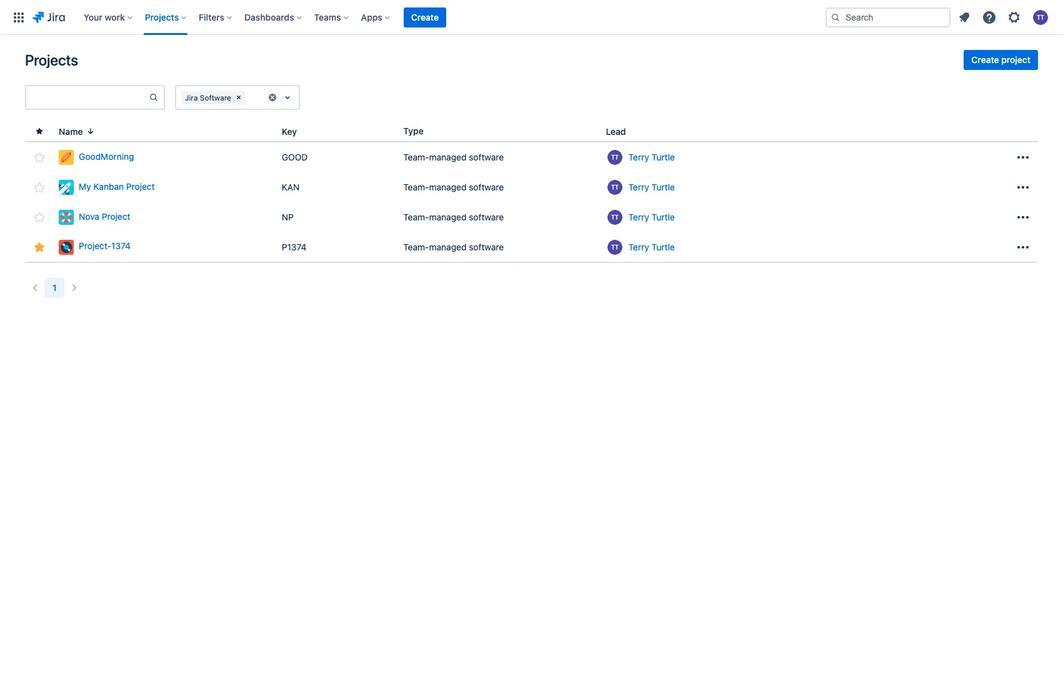 Task type: describe. For each thing, give the bounding box(es) containing it.
kan
[[282, 182, 300, 192]]

team- for good
[[403, 152, 429, 162]]

search image
[[831, 12, 841, 22]]

projects inside dropdown button
[[145, 12, 179, 22]]

terry turtle link for kan
[[628, 181, 675, 194]]

team- for kan
[[403, 182, 429, 192]]

key
[[282, 126, 297, 137]]

team- for p1374
[[403, 242, 429, 252]]

1374
[[111, 241, 131, 251]]

nova
[[79, 211, 99, 222]]

create button
[[404, 7, 446, 27]]

team-managed software for p1374
[[403, 242, 504, 252]]

goodmorning link
[[59, 150, 272, 165]]

software for np
[[469, 212, 504, 222]]

2 more image from the top
[[1016, 240, 1031, 255]]

terry turtle for np
[[628, 212, 675, 222]]

create for create project
[[971, 54, 999, 65]]

filters button
[[195, 7, 237, 27]]

name
[[59, 126, 83, 137]]

apps button
[[357, 7, 395, 27]]

good
[[282, 152, 308, 162]]

clear image
[[267, 92, 277, 102]]

primary element
[[7, 0, 826, 35]]

managed for kan
[[429, 182, 466, 192]]

your
[[84, 12, 102, 22]]

software
[[200, 93, 231, 102]]

turtle for np
[[652, 212, 675, 222]]

1 button
[[45, 278, 64, 298]]

create project button
[[964, 50, 1038, 70]]

software for kan
[[469, 182, 504, 192]]

teams
[[314, 12, 341, 22]]

managed for p1374
[[429, 242, 466, 252]]

filters
[[199, 12, 224, 22]]

project
[[1001, 54, 1031, 65]]

1
[[52, 282, 57, 293]]

work
[[105, 12, 125, 22]]

create for create
[[411, 12, 439, 22]]

1 vertical spatial projects
[[25, 51, 78, 69]]

np
[[282, 212, 294, 222]]

terry turtle link for np
[[628, 211, 675, 224]]

my kanban project
[[79, 181, 155, 192]]

star my kanban project image
[[32, 180, 47, 195]]

name button
[[54, 124, 100, 138]]

team-managed software for good
[[403, 152, 504, 162]]

turtle for good
[[652, 152, 675, 162]]

dashboards button
[[241, 7, 307, 27]]

2 more image from the top
[[1016, 180, 1031, 195]]

dashboards
[[244, 12, 294, 22]]

terry for p1374
[[628, 242, 649, 252]]

terry for kan
[[628, 182, 649, 192]]

your work
[[84, 12, 125, 22]]



Task type: locate. For each thing, give the bounding box(es) containing it.
banner containing your work
[[0, 0, 1063, 35]]

1 team- from the top
[[403, 152, 429, 162]]

1 turtle from the top
[[652, 152, 675, 162]]

Search field
[[826, 7, 951, 27]]

terry turtle
[[628, 152, 675, 162], [628, 182, 675, 192], [628, 212, 675, 222], [628, 242, 675, 252]]

your work button
[[80, 7, 137, 27]]

open image
[[280, 90, 295, 105]]

create inside button
[[411, 12, 439, 22]]

0 vertical spatial more image
[[1016, 150, 1031, 165]]

None text field
[[247, 91, 250, 104]]

1 horizontal spatial projects
[[145, 12, 179, 22]]

1 vertical spatial project
[[102, 211, 130, 222]]

2 managed from the top
[[429, 182, 466, 192]]

previous image
[[27, 281, 42, 296]]

turtle for p1374
[[652, 242, 675, 252]]

software for good
[[469, 152, 504, 162]]

projects down appswitcher icon
[[25, 51, 78, 69]]

turtle
[[652, 152, 675, 162], [652, 182, 675, 192], [652, 212, 675, 222], [652, 242, 675, 252]]

terry for good
[[628, 152, 649, 162]]

create inside 'button'
[[971, 54, 999, 65]]

turtle for kan
[[652, 182, 675, 192]]

1 more image from the top
[[1016, 210, 1031, 225]]

team-
[[403, 152, 429, 162], [403, 182, 429, 192], [403, 212, 429, 222], [403, 242, 429, 252]]

nova project
[[79, 211, 130, 222]]

0 vertical spatial project
[[126, 181, 155, 192]]

teams button
[[310, 7, 354, 27]]

1 managed from the top
[[429, 152, 466, 162]]

projects button
[[141, 7, 191, 27]]

4 managed from the top
[[429, 242, 466, 252]]

project-1374 link
[[59, 240, 272, 255]]

0 vertical spatial create
[[411, 12, 439, 22]]

project right the kanban
[[126, 181, 155, 192]]

more image
[[1016, 150, 1031, 165], [1016, 180, 1031, 195]]

apps
[[361, 12, 382, 22]]

more image
[[1016, 210, 1031, 225], [1016, 240, 1031, 255]]

1 terry from the top
[[628, 152, 649, 162]]

None text field
[[26, 89, 149, 106]]

2 software from the top
[[469, 182, 504, 192]]

terry turtle link for p1374
[[628, 241, 675, 253]]

2 team- from the top
[[403, 182, 429, 192]]

lead
[[606, 126, 626, 137]]

next image
[[67, 281, 82, 296]]

3 terry from the top
[[628, 212, 649, 222]]

1 terry turtle from the top
[[628, 152, 675, 162]]

project-
[[79, 241, 111, 251]]

terry turtle for good
[[628, 152, 675, 162]]

nova project link
[[59, 210, 272, 225]]

0 vertical spatial more image
[[1016, 210, 1031, 225]]

goodmorning
[[79, 151, 134, 162]]

1 terry turtle link from the top
[[628, 151, 675, 164]]

help image
[[982, 10, 997, 25]]

3 terry turtle from the top
[[628, 212, 675, 222]]

terry
[[628, 152, 649, 162], [628, 182, 649, 192], [628, 212, 649, 222], [628, 242, 649, 252]]

3 team-managed software from the top
[[403, 212, 504, 222]]

3 turtle from the top
[[652, 212, 675, 222]]

0 horizontal spatial create
[[411, 12, 439, 22]]

1 vertical spatial more image
[[1016, 240, 1031, 255]]

3 terry turtle link from the top
[[628, 211, 675, 224]]

managed for good
[[429, 152, 466, 162]]

2 turtle from the top
[[652, 182, 675, 192]]

2 terry turtle from the top
[[628, 182, 675, 192]]

kanban
[[93, 181, 124, 192]]

your profile and settings image
[[1033, 10, 1048, 25]]

4 terry turtle link from the top
[[628, 241, 675, 253]]

terry for np
[[628, 212, 649, 222]]

1 horizontal spatial create
[[971, 54, 999, 65]]

0 vertical spatial projects
[[145, 12, 179, 22]]

type
[[403, 126, 424, 136]]

projects
[[145, 12, 179, 22], [25, 51, 78, 69]]

lead button
[[601, 124, 641, 138]]

my
[[79, 181, 91, 192]]

clear image
[[234, 92, 244, 102]]

managed
[[429, 152, 466, 162], [429, 182, 466, 192], [429, 212, 466, 222], [429, 242, 466, 252]]

3 software from the top
[[469, 212, 504, 222]]

my kanban project link
[[59, 180, 272, 195]]

3 managed from the top
[[429, 212, 466, 222]]

create
[[411, 12, 439, 22], [971, 54, 999, 65]]

create project
[[971, 54, 1031, 65]]

p1374
[[282, 242, 306, 252]]

1 vertical spatial create
[[971, 54, 999, 65]]

managed for np
[[429, 212, 466, 222]]

star nova project image
[[32, 210, 47, 225]]

projects right work
[[145, 12, 179, 22]]

1 vertical spatial more image
[[1016, 180, 1031, 195]]

4 software from the top
[[469, 242, 504, 252]]

1 more image from the top
[[1016, 150, 1031, 165]]

appswitcher icon image
[[11, 10, 26, 25]]

project-1374
[[79, 241, 131, 251]]

team-managed software
[[403, 152, 504, 162], [403, 182, 504, 192], [403, 212, 504, 222], [403, 242, 504, 252]]

software for p1374
[[469, 242, 504, 252]]

2 team-managed software from the top
[[403, 182, 504, 192]]

software
[[469, 152, 504, 162], [469, 182, 504, 192], [469, 212, 504, 222], [469, 242, 504, 252]]

jira
[[185, 93, 198, 102]]

4 terry from the top
[[628, 242, 649, 252]]

terry turtle link for good
[[628, 151, 675, 164]]

jira image
[[32, 10, 65, 25], [32, 10, 65, 25]]

star goodmorning image
[[32, 150, 47, 165]]

4 turtle from the top
[[652, 242, 675, 252]]

3 team- from the top
[[403, 212, 429, 222]]

team-managed software for np
[[403, 212, 504, 222]]

1 software from the top
[[469, 152, 504, 162]]

notifications image
[[957, 10, 972, 25]]

project inside 'link'
[[102, 211, 130, 222]]

create left project
[[971, 54, 999, 65]]

key button
[[277, 124, 312, 138]]

project right nova
[[102, 211, 130, 222]]

2 terry from the top
[[628, 182, 649, 192]]

banner
[[0, 0, 1063, 35]]

project
[[126, 181, 155, 192], [102, 211, 130, 222]]

jira software
[[185, 93, 231, 102]]

1 team-managed software from the top
[[403, 152, 504, 162]]

4 terry turtle from the top
[[628, 242, 675, 252]]

4 team-managed software from the top
[[403, 242, 504, 252]]

2 terry turtle link from the top
[[628, 181, 675, 194]]

4 team- from the top
[[403, 242, 429, 252]]

settings image
[[1007, 10, 1022, 25]]

team-managed software for kan
[[403, 182, 504, 192]]

terry turtle for p1374
[[628, 242, 675, 252]]

team- for np
[[403, 212, 429, 222]]

0 horizontal spatial projects
[[25, 51, 78, 69]]

create right "apps" dropdown button
[[411, 12, 439, 22]]

terry turtle link
[[628, 151, 675, 164], [628, 181, 675, 194], [628, 211, 675, 224], [628, 241, 675, 253]]

star project-1374 image
[[32, 240, 47, 255]]

terry turtle for kan
[[628, 182, 675, 192]]



Task type: vqa. For each thing, say whether or not it's contained in the screenshot.
third More Image from the top
yes



